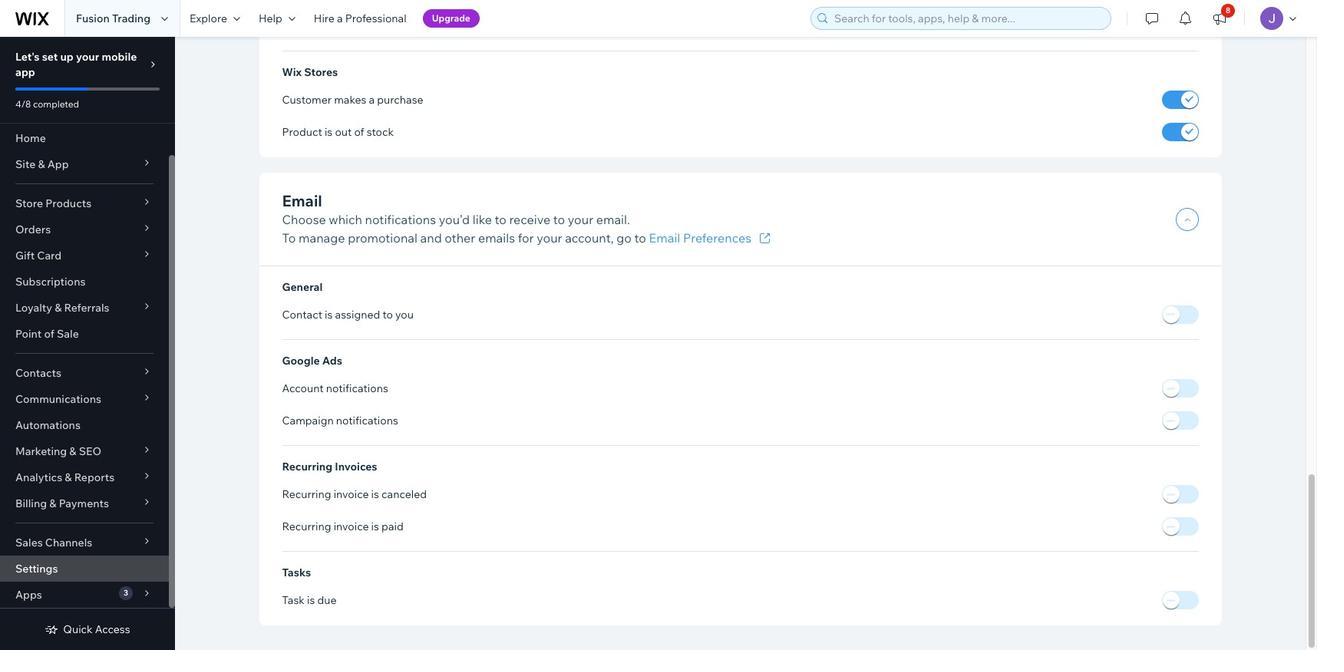 Task type: describe. For each thing, give the bounding box(es) containing it.
wix
[[282, 65, 302, 79]]

point of sale link
[[0, 321, 169, 347]]

like
[[473, 212, 492, 227]]

quick access
[[63, 623, 130, 637]]

analytics
[[15, 471, 62, 485]]

product
[[282, 125, 322, 139]]

1 horizontal spatial your
[[537, 230, 563, 246]]

sale
[[57, 327, 79, 341]]

contact is assigned to you
[[282, 308, 414, 322]]

to right like
[[495, 212, 507, 227]]

quick
[[63, 623, 93, 637]]

preferences
[[683, 230, 752, 246]]

marketing
[[15, 445, 67, 458]]

sidebar element
[[0, 37, 175, 650]]

email preferences
[[649, 230, 752, 246]]

site & app
[[15, 157, 69, 171]]

assigned
[[335, 308, 380, 322]]

store
[[15, 197, 43, 210]]

gift card button
[[0, 243, 169, 269]]

email choose which notifications you'd like to receive to your email.
[[282, 191, 630, 227]]

let's set up your mobile app
[[15, 50, 137, 79]]

site & app button
[[0, 151, 169, 177]]

customer
[[282, 93, 332, 107]]

go
[[617, 230, 632, 246]]

invoice for paid
[[334, 520, 369, 534]]

of inside point of sale link
[[44, 327, 54, 341]]

is left canceled
[[371, 488, 379, 502]]

marketing & seo
[[15, 445, 101, 458]]

4/8
[[15, 98, 31, 110]]

billing
[[15, 497, 47, 511]]

sales
[[15, 536, 43, 550]]

3
[[124, 588, 128, 598]]

communications button
[[0, 386, 169, 412]]

stores
[[304, 65, 338, 79]]

email preferences link
[[649, 229, 775, 247]]

store products
[[15, 197, 92, 210]]

gift
[[15, 249, 35, 263]]

notifications inside email choose which notifications you'd like to receive to your email.
[[365, 212, 436, 227]]

you'd
[[439, 212, 470, 227]]

to
[[282, 230, 296, 246]]

to right receive
[[554, 212, 565, 227]]

referrals
[[64, 301, 110, 315]]

receive
[[509, 212, 551, 227]]

your inside let's set up your mobile app
[[76, 50, 99, 64]]

help
[[259, 12, 282, 25]]

Search for tools, apps, help & more... field
[[830, 8, 1107, 29]]

& for marketing
[[69, 445, 76, 458]]

mobile
[[102, 50, 137, 64]]

recurring for recurring invoice is paid
[[282, 520, 331, 534]]

access
[[95, 623, 130, 637]]

product is out of stock
[[282, 125, 394, 139]]

upgrade button
[[423, 9, 480, 28]]

recurring invoice is canceled
[[282, 488, 427, 502]]

reports
[[74, 471, 115, 485]]

subscriptions link
[[0, 269, 169, 295]]

app
[[47, 157, 69, 171]]

notifications for campaign notifications
[[336, 414, 398, 428]]

upgrade
[[432, 12, 471, 24]]

channels
[[45, 536, 92, 550]]

4/8 completed
[[15, 98, 79, 110]]

to left you
[[383, 308, 393, 322]]

task
[[282, 594, 305, 608]]

seo
[[79, 445, 101, 458]]

recurring for recurring invoices
[[282, 460, 333, 474]]

automations
[[15, 419, 81, 432]]

account notifications
[[282, 382, 388, 396]]

to right go
[[635, 230, 647, 246]]

loyalty & referrals
[[15, 301, 110, 315]]

invoice for canceled
[[334, 488, 369, 502]]

campaign
[[282, 414, 334, 428]]

settings link
[[0, 556, 169, 582]]

let's
[[15, 50, 40, 64]]

8 button
[[1203, 0, 1237, 37]]

sales channels
[[15, 536, 92, 550]]

communications
[[15, 392, 101, 406]]

marketing & seo button
[[0, 439, 169, 465]]

google ads
[[282, 354, 343, 368]]

analytics & reports
[[15, 471, 115, 485]]

paid
[[382, 520, 404, 534]]

email for email preferences
[[649, 230, 681, 246]]



Task type: vqa. For each thing, say whether or not it's contained in the screenshot.
the Use
no



Task type: locate. For each thing, give the bounding box(es) containing it.
2 recurring from the top
[[282, 488, 331, 502]]

subscriptions
[[15, 275, 86, 289]]

makes
[[334, 93, 367, 107]]

1 vertical spatial notifications
[[326, 382, 388, 396]]

completed
[[33, 98, 79, 110]]

your right the up
[[76, 50, 99, 64]]

due
[[318, 594, 337, 608]]

email for email choose which notifications you'd like to receive to your email.
[[282, 191, 322, 210]]

1 vertical spatial of
[[44, 327, 54, 341]]

account,
[[565, 230, 614, 246]]

1 vertical spatial a
[[369, 93, 375, 107]]

your up account,
[[568, 212, 594, 227]]

and
[[420, 230, 442, 246]]

site
[[15, 157, 36, 171]]

& right billing
[[49, 497, 56, 511]]

wix stores
[[282, 65, 338, 79]]

stock
[[367, 125, 394, 139]]

0 horizontal spatial your
[[76, 50, 99, 64]]

set
[[42, 50, 58, 64]]

task is due
[[282, 594, 337, 608]]

email right go
[[649, 230, 681, 246]]

1 vertical spatial email
[[649, 230, 681, 246]]

is left out
[[325, 125, 333, 139]]

0 vertical spatial a
[[337, 12, 343, 25]]

payments
[[59, 497, 109, 511]]

purchase
[[377, 93, 424, 107]]

notifications up campaign notifications
[[326, 382, 388, 396]]

2 vertical spatial your
[[537, 230, 563, 246]]

a right hire
[[337, 12, 343, 25]]

your inside email choose which notifications you'd like to receive to your email.
[[568, 212, 594, 227]]

promotional
[[348, 230, 418, 246]]

0 horizontal spatial a
[[337, 12, 343, 25]]

a right makes
[[369, 93, 375, 107]]

which
[[329, 212, 362, 227]]

& inside dropdown button
[[69, 445, 76, 458]]

canceled
[[382, 488, 427, 502]]

billing & payments
[[15, 497, 109, 511]]

is left due
[[307, 594, 315, 608]]

recurring invoices
[[282, 460, 377, 474]]

of right out
[[354, 125, 364, 139]]

recurring
[[282, 460, 333, 474], [282, 488, 331, 502], [282, 520, 331, 534]]

0 vertical spatial email
[[282, 191, 322, 210]]

& left seo
[[69, 445, 76, 458]]

campaign notifications
[[282, 414, 398, 428]]

1 invoice from the top
[[334, 488, 369, 502]]

&
[[38, 157, 45, 171], [55, 301, 62, 315], [69, 445, 76, 458], [65, 471, 72, 485], [49, 497, 56, 511]]

ads
[[322, 354, 343, 368]]

your right for
[[537, 230, 563, 246]]

3 recurring from the top
[[282, 520, 331, 534]]

invoices
[[335, 460, 377, 474]]

email
[[282, 191, 322, 210], [649, 230, 681, 246]]

contacts button
[[0, 360, 169, 386]]

hire a professional
[[314, 12, 407, 25]]

recurring invoice is paid
[[282, 520, 404, 534]]

notifications for account notifications
[[326, 382, 388, 396]]

& left reports
[[65, 471, 72, 485]]

apps
[[15, 588, 42, 602]]

email up choose
[[282, 191, 322, 210]]

orders
[[15, 223, 51, 237]]

to
[[495, 212, 507, 227], [554, 212, 565, 227], [635, 230, 647, 246], [383, 308, 393, 322]]

& for billing
[[49, 497, 56, 511]]

0 horizontal spatial of
[[44, 327, 54, 341]]

2 invoice from the top
[[334, 520, 369, 534]]

choose
[[282, 212, 326, 227]]

1 vertical spatial your
[[568, 212, 594, 227]]

is
[[325, 125, 333, 139], [325, 308, 333, 322], [371, 488, 379, 502], [371, 520, 379, 534], [307, 594, 315, 608]]

& right the loyalty
[[55, 301, 62, 315]]

2 vertical spatial notifications
[[336, 414, 398, 428]]

automations link
[[0, 412, 169, 439]]

billing & payments button
[[0, 491, 169, 517]]

0 vertical spatial notifications
[[365, 212, 436, 227]]

& for loyalty
[[55, 301, 62, 315]]

analytics & reports button
[[0, 465, 169, 491]]

0 vertical spatial recurring
[[282, 460, 333, 474]]

2 vertical spatial recurring
[[282, 520, 331, 534]]

is right contact at top left
[[325, 308, 333, 322]]

tasks
[[282, 566, 311, 580]]

1 horizontal spatial email
[[649, 230, 681, 246]]

home
[[15, 131, 46, 145]]

contact
[[282, 308, 323, 322]]

is for due
[[307, 594, 315, 608]]

manage
[[299, 230, 345, 246]]

professional
[[345, 12, 407, 25]]

of left sale
[[44, 327, 54, 341]]

invoice down "invoices"
[[334, 488, 369, 502]]

1 horizontal spatial of
[[354, 125, 364, 139]]

of
[[354, 125, 364, 139], [44, 327, 54, 341]]

to manage promotional and other emails for your account, go to
[[282, 230, 649, 246]]

fusion
[[76, 12, 110, 25]]

a
[[337, 12, 343, 25], [369, 93, 375, 107]]

help button
[[250, 0, 305, 37]]

recurring down campaign
[[282, 460, 333, 474]]

invoice down recurring invoice is canceled
[[334, 520, 369, 534]]

recurring for recurring invoice is canceled
[[282, 488, 331, 502]]

notifications down the account notifications
[[336, 414, 398, 428]]

fusion trading
[[76, 12, 151, 25]]

home link
[[0, 125, 169, 151]]

contacts
[[15, 366, 61, 380]]

general
[[282, 280, 323, 294]]

1 vertical spatial recurring
[[282, 488, 331, 502]]

1 recurring from the top
[[282, 460, 333, 474]]

emails
[[478, 230, 515, 246]]

orders button
[[0, 217, 169, 243]]

out
[[335, 125, 352, 139]]

0 vertical spatial of
[[354, 125, 364, 139]]

explore
[[190, 12, 227, 25]]

is for assigned
[[325, 308, 333, 322]]

customer makes a purchase
[[282, 93, 424, 107]]

1 vertical spatial invoice
[[334, 520, 369, 534]]

email inside email choose which notifications you'd like to receive to your email.
[[282, 191, 322, 210]]

store products button
[[0, 190, 169, 217]]

you
[[396, 308, 414, 322]]

2 horizontal spatial your
[[568, 212, 594, 227]]

recurring up tasks
[[282, 520, 331, 534]]

& for site
[[38, 157, 45, 171]]

products
[[45, 197, 92, 210]]

point
[[15, 327, 42, 341]]

is for out
[[325, 125, 333, 139]]

card
[[37, 249, 62, 263]]

recurring down recurring invoices
[[282, 488, 331, 502]]

notifications up promotional
[[365, 212, 436, 227]]

& right site
[[38, 157, 45, 171]]

gift card
[[15, 249, 62, 263]]

app
[[15, 65, 35, 79]]

0 horizontal spatial email
[[282, 191, 322, 210]]

& for analytics
[[65, 471, 72, 485]]

is left paid
[[371, 520, 379, 534]]

0 vertical spatial invoice
[[334, 488, 369, 502]]

loyalty
[[15, 301, 52, 315]]

0 vertical spatial your
[[76, 50, 99, 64]]

point of sale
[[15, 327, 79, 341]]

for
[[518, 230, 534, 246]]

1 horizontal spatial a
[[369, 93, 375, 107]]



